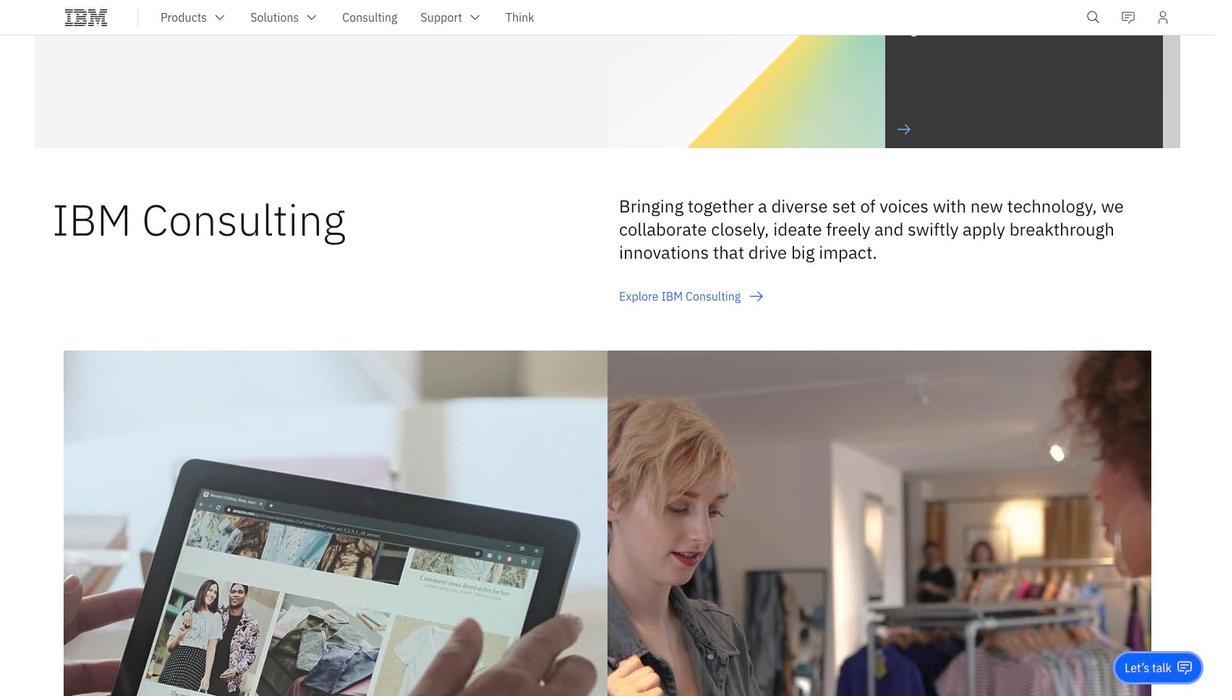 Task type: describe. For each thing, give the bounding box(es) containing it.
let's talk element
[[1126, 661, 1172, 677]]



